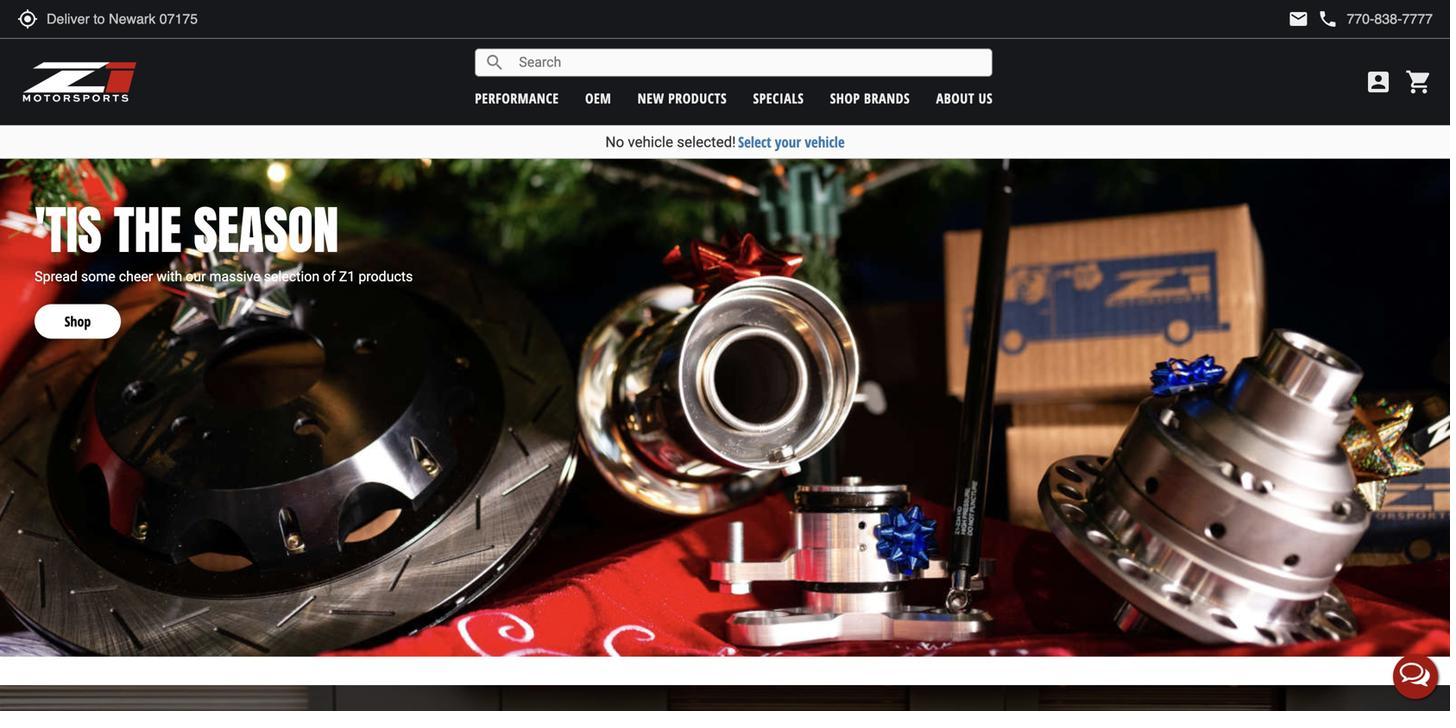 Task type: locate. For each thing, give the bounding box(es) containing it.
shop left "brands"
[[830, 89, 860, 107]]

products right z1
[[358, 269, 413, 285]]

0 horizontal spatial vehicle
[[628, 133, 673, 151]]

phone link
[[1318, 9, 1433, 29]]

my_location
[[17, 9, 38, 29]]

oem
[[585, 89, 611, 107]]

0 horizontal spatial products
[[358, 269, 413, 285]]

1 vertical spatial products
[[358, 269, 413, 285]]

products up selected!
[[668, 89, 727, 107]]

shop link
[[35, 287, 121, 339]]

the
[[114, 191, 182, 269]]

specials link
[[753, 89, 804, 107]]

account_box link
[[1360, 68, 1397, 96]]

products
[[668, 89, 727, 107], [358, 269, 413, 285]]

0 vertical spatial products
[[668, 89, 727, 107]]

shop
[[830, 89, 860, 107], [64, 312, 91, 331]]

search
[[484, 52, 505, 73]]

vehicle right 'no'
[[628, 133, 673, 151]]

spread
[[35, 269, 78, 285]]

about us link
[[936, 89, 993, 107]]

z1 motorsports logo image
[[22, 60, 138, 104]]

shopping_cart link
[[1401, 68, 1433, 96]]

vehicle
[[805, 132, 845, 152], [628, 133, 673, 151]]

cheer
[[119, 269, 153, 285]]

0 vertical spatial shop
[[830, 89, 860, 107]]

account_box
[[1365, 68, 1392, 96]]

select your vehicle link
[[738, 132, 845, 152]]

no
[[605, 133, 624, 151]]

mail phone
[[1288, 9, 1338, 29]]

1 horizontal spatial vehicle
[[805, 132, 845, 152]]

1 vertical spatial shop
[[64, 312, 91, 331]]

vehicle right the your
[[805, 132, 845, 152]]

shop for shop
[[64, 312, 91, 331]]

performance
[[475, 89, 559, 107]]

our
[[186, 269, 206, 285]]

'tis the season spread some cheer with our massive selection of z1 products image
[[0, 159, 1450, 657]]

performance link
[[475, 89, 559, 107]]

massive
[[209, 269, 260, 285]]

shop down 'some'
[[64, 312, 91, 331]]

win this truck shop now to get automatically entered before it's too late. image
[[0, 685, 1450, 711]]

of
[[323, 269, 336, 285]]

1 horizontal spatial products
[[668, 89, 727, 107]]

new
[[638, 89, 664, 107]]

selected!
[[677, 133, 736, 151]]

us
[[979, 89, 993, 107]]

'tis the season spread some cheer with our massive selection of z1 products
[[35, 191, 413, 285]]

1 horizontal spatial shop
[[830, 89, 860, 107]]

shop for shop brands
[[830, 89, 860, 107]]

0 horizontal spatial shop
[[64, 312, 91, 331]]

no vehicle selected! select your vehicle
[[605, 132, 845, 152]]



Task type: describe. For each thing, give the bounding box(es) containing it.
new products
[[638, 89, 727, 107]]

brands
[[864, 89, 910, 107]]

products inside 'tis the season spread some cheer with our massive selection of z1 products
[[358, 269, 413, 285]]

'tis
[[35, 191, 102, 269]]

z1
[[339, 269, 355, 285]]

specials
[[753, 89, 804, 107]]

your
[[775, 132, 801, 152]]

with
[[156, 269, 182, 285]]

season
[[194, 191, 339, 269]]

mail link
[[1288, 9, 1309, 29]]

some
[[81, 269, 115, 285]]

select
[[738, 132, 771, 152]]

about us
[[936, 89, 993, 107]]

shop brands
[[830, 89, 910, 107]]

Search search field
[[505, 49, 992, 76]]

vehicle inside 'no vehicle selected! select your vehicle'
[[628, 133, 673, 151]]

mail
[[1288, 9, 1309, 29]]

selection
[[264, 269, 320, 285]]

about
[[936, 89, 975, 107]]

oem link
[[585, 89, 611, 107]]

phone
[[1318, 9, 1338, 29]]

shopping_cart
[[1405, 68, 1433, 96]]

shop brands link
[[830, 89, 910, 107]]

new products link
[[638, 89, 727, 107]]



Task type: vqa. For each thing, say whether or not it's contained in the screenshot.
"Show more" button associated with Category
no



